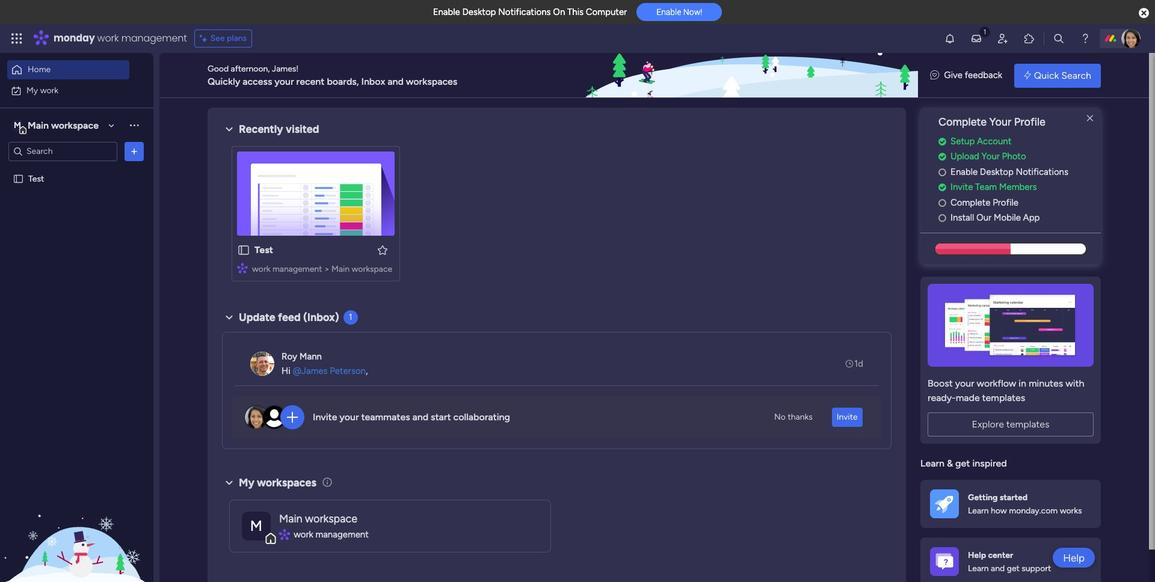 Task type: locate. For each thing, give the bounding box(es) containing it.
my
[[26, 85, 38, 95], [239, 476, 254, 490]]

your inside boost your workflow in minutes with ready-made templates
[[955, 378, 975, 389]]

check circle image inside the setup account link
[[939, 137, 946, 146]]

upload
[[951, 151, 980, 162]]

public board image inside test list box
[[13, 173, 24, 184]]

public board image
[[13, 173, 24, 184], [237, 244, 250, 257]]

0 vertical spatial your
[[275, 76, 294, 87]]

1 horizontal spatial help
[[1063, 552, 1085, 564]]

circle o image inside complete profile link
[[939, 198, 946, 207]]

2 vertical spatial and
[[991, 564, 1005, 574]]

complete inside complete profile link
[[951, 197, 991, 208]]

circle o image
[[939, 168, 946, 177], [939, 198, 946, 207], [939, 214, 946, 223]]

test for public board image in test list box
[[28, 174, 44, 184]]

center
[[988, 550, 1013, 561]]

close my workspaces image
[[222, 476, 236, 490]]

0 vertical spatial public board image
[[13, 173, 24, 184]]

0 vertical spatial desktop
[[462, 7, 496, 17]]

2 vertical spatial learn
[[968, 564, 989, 574]]

0 horizontal spatial notifications
[[498, 7, 551, 17]]

0 vertical spatial check circle image
[[939, 137, 946, 146]]

workspaces right "inbox"
[[406, 76, 457, 87]]

0 vertical spatial and
[[388, 76, 404, 87]]

0 vertical spatial m
[[14, 120, 21, 130]]

and inside the 'help center learn and get support'
[[991, 564, 1005, 574]]

0 horizontal spatial lottie animation image
[[0, 461, 153, 582]]

1 vertical spatial lottie animation image
[[0, 461, 153, 582]]

your down 'account'
[[982, 151, 1000, 162]]

1 horizontal spatial lottie animation image
[[580, 53, 918, 99]]

1 vertical spatial notifications
[[1016, 167, 1069, 177]]

2 horizontal spatial and
[[991, 564, 1005, 574]]

invite for your
[[313, 412, 337, 423]]

install our mobile app link
[[939, 211, 1101, 225]]

1 vertical spatial management
[[273, 264, 322, 274]]

0 vertical spatial your
[[990, 116, 1012, 129]]

1 horizontal spatial public board image
[[237, 244, 250, 257]]

help inside the 'help center learn and get support'
[[968, 550, 986, 561]]

install our mobile app
[[951, 213, 1040, 223]]

1 vertical spatial lottie animation element
[[0, 461, 153, 582]]

ready-
[[928, 392, 956, 404]]

enable inside button
[[657, 7, 681, 17]]

templates
[[982, 392, 1025, 404], [1007, 419, 1050, 430]]

1 vertical spatial get
[[1007, 564, 1020, 574]]

circle o image inside install our mobile app link
[[939, 214, 946, 223]]

workspace up work management
[[305, 513, 357, 526]]

main down my workspaces
[[279, 513, 302, 526]]

1 vertical spatial m
[[250, 517, 262, 535]]

thanks
[[788, 412, 813, 422]]

workspace up search in workspace field
[[51, 119, 99, 131]]

0 vertical spatial notifications
[[498, 7, 551, 17]]

add to favorites image
[[377, 244, 389, 256]]

1 vertical spatial workspace
[[352, 264, 392, 274]]

help for help center learn and get support
[[968, 550, 986, 561]]

2 horizontal spatial invite
[[951, 182, 973, 193]]

notifications down "upload your photo" link
[[1016, 167, 1069, 177]]

m for the workspace icon to the bottom
[[250, 517, 262, 535]]

on
[[553, 7, 565, 17]]

work
[[97, 31, 119, 45], [40, 85, 58, 95], [252, 264, 270, 274], [294, 529, 313, 540]]

see plans button
[[194, 29, 252, 48]]

1 horizontal spatial enable
[[657, 7, 681, 17]]

0 vertical spatial main workspace
[[28, 119, 99, 131]]

and
[[388, 76, 404, 87], [412, 412, 429, 423], [991, 564, 1005, 574]]

learn left &
[[921, 458, 945, 469]]

check circle image for invite
[[939, 183, 946, 192]]

and left 'start'
[[412, 412, 429, 423]]

1 horizontal spatial notifications
[[1016, 167, 1069, 177]]

1 vertical spatial check circle image
[[939, 183, 946, 192]]

1 horizontal spatial desktop
[[980, 167, 1014, 177]]

templates down workflow
[[982, 392, 1025, 404]]

your left teammates
[[340, 412, 359, 423]]

workspaces right the close my workspaces image
[[257, 476, 316, 490]]

started
[[1000, 493, 1028, 503]]

0 horizontal spatial workspaces
[[257, 476, 316, 490]]

start
[[431, 412, 451, 423]]

profile up the setup account link
[[1014, 116, 1046, 129]]

1 vertical spatial workspaces
[[257, 476, 316, 490]]

check circle image inside invite team members link
[[939, 183, 946, 192]]

invite inside 'button'
[[837, 412, 858, 422]]

no thanks
[[774, 412, 813, 422]]

m
[[14, 120, 21, 130], [250, 517, 262, 535]]

1 horizontal spatial my
[[239, 476, 254, 490]]

help inside button
[[1063, 552, 1085, 564]]

this
[[567, 7, 584, 17]]

1 horizontal spatial workspace image
[[242, 512, 271, 541]]

desktop for enable desktop notifications
[[980, 167, 1014, 177]]

james peterson image
[[1122, 29, 1141, 48]]

1 vertical spatial your
[[982, 151, 1000, 162]]

workspaces
[[406, 76, 457, 87], [257, 476, 316, 490]]

learn inside the 'help center learn and get support'
[[968, 564, 989, 574]]

inbox image
[[971, 32, 983, 45]]

0 horizontal spatial test
[[28, 174, 44, 184]]

get down center
[[1007, 564, 1020, 574]]

profile
[[1014, 116, 1046, 129], [993, 197, 1019, 208]]

0 vertical spatial main
[[28, 119, 49, 131]]

circle o image down check circle image
[[939, 168, 946, 177]]

your for upload
[[982, 151, 1000, 162]]

complete
[[939, 116, 987, 129], [951, 197, 991, 208]]

desktop
[[462, 7, 496, 17], [980, 167, 1014, 177]]

explore
[[972, 419, 1004, 430]]

enable for enable desktop notifications on this computer
[[433, 7, 460, 17]]

notifications left on
[[498, 7, 551, 17]]

0 vertical spatial workspaces
[[406, 76, 457, 87]]

works
[[1060, 506, 1082, 516]]

1 circle o image from the top
[[939, 168, 946, 177]]

1 vertical spatial circle o image
[[939, 198, 946, 207]]

workspace image
[[11, 119, 23, 132], [242, 512, 271, 541]]

2 circle o image from the top
[[939, 198, 946, 207]]

0 horizontal spatial help
[[968, 550, 986, 561]]

circle o image for install
[[939, 214, 946, 223]]

workspace options image
[[128, 119, 140, 131]]

circle o image left "install"
[[939, 214, 946, 223]]

plans
[[227, 33, 247, 43]]

0 horizontal spatial main
[[28, 119, 49, 131]]

1 horizontal spatial get
[[1007, 564, 1020, 574]]

your inside "upload your photo" link
[[982, 151, 1000, 162]]

help button
[[1053, 548, 1095, 568]]

0 horizontal spatial enable
[[433, 7, 460, 17]]

2 horizontal spatial enable
[[951, 167, 978, 177]]

check circle image down check circle image
[[939, 183, 946, 192]]

update feed (inbox)
[[239, 311, 339, 324]]

main
[[28, 119, 49, 131], [332, 264, 350, 274], [279, 513, 302, 526]]

help image
[[1079, 32, 1092, 45]]

my down the home
[[26, 85, 38, 95]]

0 horizontal spatial your
[[275, 76, 294, 87]]

1 horizontal spatial invite
[[837, 412, 858, 422]]

1d
[[854, 358, 863, 369]]

2 vertical spatial circle o image
[[939, 214, 946, 223]]

1 horizontal spatial m
[[250, 517, 262, 535]]

1 vertical spatial main workspace
[[279, 513, 357, 526]]

close update feed (inbox) image
[[222, 310, 236, 325]]

getting
[[968, 493, 998, 503]]

>
[[324, 264, 330, 274]]

check circle image
[[939, 137, 946, 146], [939, 183, 946, 192]]

test inside list box
[[28, 174, 44, 184]]

lottie animation image
[[580, 53, 918, 99], [0, 461, 153, 582]]

complete profile link
[[939, 196, 1101, 210]]

learn for getting
[[968, 506, 989, 516]]

2 check circle image from the top
[[939, 183, 946, 192]]

help left center
[[968, 550, 986, 561]]

test for the bottommost public board image
[[255, 244, 273, 256]]

2 horizontal spatial main
[[332, 264, 350, 274]]

templates right "explore"
[[1007, 419, 1050, 430]]

2 vertical spatial main
[[279, 513, 302, 526]]

option
[[0, 168, 153, 170]]

management
[[121, 31, 187, 45], [273, 264, 322, 274], [316, 529, 369, 540]]

complete up "install"
[[951, 197, 991, 208]]

invite your teammates and start collaborating
[[313, 412, 510, 423]]

1 horizontal spatial main workspace
[[279, 513, 357, 526]]

0 horizontal spatial desktop
[[462, 7, 496, 17]]

work down the home
[[40, 85, 58, 95]]

your inside good afternoon, james! quickly access your recent boards, inbox and workspaces
[[275, 76, 294, 87]]

0 vertical spatial my
[[26, 85, 38, 95]]

your down james!
[[275, 76, 294, 87]]

invite members image
[[997, 32, 1009, 45]]

1 check circle image from the top
[[939, 137, 946, 146]]

your up 'account'
[[990, 116, 1012, 129]]

2 vertical spatial workspace
[[305, 513, 357, 526]]

circle o image inside enable desktop notifications link
[[939, 168, 946, 177]]

apps image
[[1024, 32, 1036, 45]]

my inside my work button
[[26, 85, 38, 95]]

0 vertical spatial workspace
[[51, 119, 99, 131]]

1 vertical spatial my
[[239, 476, 254, 490]]

and right "inbox"
[[388, 76, 404, 87]]

learn inside getting started learn how monday.com works
[[968, 506, 989, 516]]

2 horizontal spatial your
[[955, 378, 975, 389]]

0 vertical spatial management
[[121, 31, 187, 45]]

check circle image up check circle image
[[939, 137, 946, 146]]

1 vertical spatial workspace image
[[242, 512, 271, 541]]

1 horizontal spatial workspaces
[[406, 76, 457, 87]]

0 horizontal spatial my
[[26, 85, 38, 95]]

1 vertical spatial templates
[[1007, 419, 1050, 430]]

1 horizontal spatial test
[[255, 244, 273, 256]]

0 horizontal spatial and
[[388, 76, 404, 87]]

0 vertical spatial circle o image
[[939, 168, 946, 177]]

1 horizontal spatial main
[[279, 513, 302, 526]]

1 vertical spatial main
[[332, 264, 350, 274]]

1 vertical spatial desktop
[[980, 167, 1014, 177]]

give
[[944, 70, 963, 81]]

lottie animation image for top lottie animation element
[[580, 53, 918, 99]]

invite button
[[832, 408, 863, 427]]

workspace down add to favorites icon
[[352, 264, 392, 274]]

1 vertical spatial and
[[412, 412, 429, 423]]

explore templates button
[[928, 413, 1094, 437]]

work inside button
[[40, 85, 58, 95]]

2 vertical spatial your
[[340, 412, 359, 423]]

search
[[1062, 69, 1092, 81]]

1 horizontal spatial and
[[412, 412, 429, 423]]

help right 'support'
[[1063, 552, 1085, 564]]

management for work management
[[316, 529, 369, 540]]

account
[[977, 136, 1012, 147]]

0 vertical spatial get
[[956, 458, 970, 469]]

get right &
[[956, 458, 970, 469]]

notifications inside enable desktop notifications link
[[1016, 167, 1069, 177]]

learn down 'getting'
[[968, 506, 989, 516]]

recently visited
[[239, 123, 319, 136]]

notifications
[[498, 7, 551, 17], [1016, 167, 1069, 177]]

complete for complete your profile
[[939, 116, 987, 129]]

workspace image inside workspace selection element
[[11, 119, 23, 132]]

circle o image for complete
[[939, 198, 946, 207]]

home
[[28, 64, 51, 75]]

2 vertical spatial management
[[316, 529, 369, 540]]

0 horizontal spatial public board image
[[13, 173, 24, 184]]

0 horizontal spatial invite
[[313, 412, 337, 423]]

0 vertical spatial templates
[[982, 392, 1025, 404]]

1 vertical spatial complete
[[951, 197, 991, 208]]

0 vertical spatial workspace image
[[11, 119, 23, 132]]

workspace
[[51, 119, 99, 131], [352, 264, 392, 274], [305, 513, 357, 526]]

app
[[1023, 213, 1040, 223]]

my for my workspaces
[[239, 476, 254, 490]]

get
[[956, 458, 970, 469], [1007, 564, 1020, 574]]

help
[[968, 550, 986, 561], [1063, 552, 1085, 564]]

1 vertical spatial your
[[955, 378, 975, 389]]

invite
[[951, 182, 973, 193], [313, 412, 337, 423], [837, 412, 858, 422]]

my right the close my workspaces image
[[239, 476, 254, 490]]

and down center
[[991, 564, 1005, 574]]

search everything image
[[1053, 32, 1065, 45]]

0 horizontal spatial main workspace
[[28, 119, 99, 131]]

0 horizontal spatial workspace image
[[11, 119, 23, 132]]

team
[[975, 182, 997, 193]]

test
[[28, 174, 44, 184], [255, 244, 273, 256]]

1 horizontal spatial lottie animation element
[[580, 53, 918, 99]]

collaborating
[[453, 412, 510, 423]]

install
[[951, 213, 974, 223]]

main workspace up search in workspace field
[[28, 119, 99, 131]]

access
[[243, 76, 272, 87]]

learn down center
[[968, 564, 989, 574]]

and for invite
[[412, 412, 429, 423]]

m inside workspace selection element
[[14, 120, 21, 130]]

main workspace up work management
[[279, 513, 357, 526]]

0 vertical spatial complete
[[939, 116, 987, 129]]

see
[[210, 33, 225, 43]]

your up made
[[955, 378, 975, 389]]

(inbox)
[[303, 311, 339, 324]]

check circle image for setup
[[939, 137, 946, 146]]

roy mann image
[[250, 352, 274, 376]]

learn
[[921, 458, 945, 469], [968, 506, 989, 516], [968, 564, 989, 574]]

give feedback
[[944, 70, 1003, 81]]

and for help
[[991, 564, 1005, 574]]

explore templates
[[972, 419, 1050, 430]]

inspired
[[973, 458, 1007, 469]]

computer
[[586, 7, 627, 17]]

m for the workspace icon inside workspace selection element
[[14, 120, 21, 130]]

1 horizontal spatial your
[[340, 412, 359, 423]]

my work button
[[7, 81, 129, 100]]

1 vertical spatial test
[[255, 244, 273, 256]]

circle o image left complete profile
[[939, 198, 946, 207]]

main right >
[[332, 264, 350, 274]]

invite for team
[[951, 182, 973, 193]]

0 vertical spatial lottie animation image
[[580, 53, 918, 99]]

3 circle o image from the top
[[939, 214, 946, 223]]

main down my work
[[28, 119, 49, 131]]

dapulse x slim image
[[1083, 111, 1098, 126]]

0 vertical spatial test
[[28, 174, 44, 184]]

your
[[275, 76, 294, 87], [955, 378, 975, 389], [340, 412, 359, 423]]

1 vertical spatial learn
[[968, 506, 989, 516]]

0 horizontal spatial m
[[14, 120, 21, 130]]

select product image
[[11, 32, 23, 45]]

lottie animation element
[[580, 53, 918, 99], [0, 461, 153, 582]]

profile up mobile on the top right of the page
[[993, 197, 1019, 208]]

complete up setup
[[939, 116, 987, 129]]



Task type: vqa. For each thing, say whether or not it's contained in the screenshot.
top management
yes



Task type: describe. For each thing, give the bounding box(es) containing it.
photo
[[1002, 151, 1026, 162]]

0 vertical spatial profile
[[1014, 116, 1046, 129]]

minutes
[[1029, 378, 1063, 389]]

check circle image
[[939, 152, 946, 161]]

quick search
[[1034, 69, 1092, 81]]

main inside workspace selection element
[[28, 119, 49, 131]]

setup
[[951, 136, 975, 147]]

my work
[[26, 85, 58, 95]]

setup account
[[951, 136, 1012, 147]]

workspace selection element
[[11, 118, 100, 134]]

complete profile
[[951, 197, 1019, 208]]

learn & get inspired
[[921, 458, 1007, 469]]

support
[[1022, 564, 1051, 574]]

help center learn and get support
[[968, 550, 1051, 574]]

how
[[991, 506, 1007, 516]]

your for invite your teammates and start collaborating
[[340, 412, 359, 423]]

your for complete
[[990, 116, 1012, 129]]

getting started element
[[921, 480, 1101, 528]]

quick
[[1034, 69, 1059, 81]]

quick search button
[[1015, 63, 1101, 88]]

v2 bolt switch image
[[1024, 69, 1031, 82]]

monday.com
[[1009, 506, 1058, 516]]

complete for complete profile
[[951, 197, 991, 208]]

monday
[[54, 31, 95, 45]]

1
[[349, 312, 352, 323]]

roy mann
[[282, 351, 322, 362]]

no thanks button
[[770, 408, 818, 427]]

in
[[1019, 378, 1027, 389]]

learn for help
[[968, 564, 989, 574]]

work management
[[294, 529, 369, 540]]

desktop for enable desktop notifications on this computer
[[462, 7, 496, 17]]

your for boost your workflow in minutes with ready-made templates
[[955, 378, 975, 389]]

james!
[[272, 63, 299, 74]]

home button
[[7, 60, 129, 79]]

help center element
[[921, 538, 1101, 582]]

boost
[[928, 378, 953, 389]]

help for help
[[1063, 552, 1085, 564]]

invite team members link
[[939, 181, 1101, 194]]

close recently visited image
[[222, 122, 236, 137]]

main workspace inside workspace selection element
[[28, 119, 99, 131]]

workspaces inside good afternoon, james! quickly access your recent boards, inbox and workspaces
[[406, 76, 457, 87]]

feed
[[278, 311, 301, 324]]

&
[[947, 458, 953, 469]]

inbox
[[361, 76, 385, 87]]

invite team members
[[951, 182, 1037, 193]]

getting started learn how monday.com works
[[968, 493, 1082, 516]]

my workspaces
[[239, 476, 316, 490]]

now!
[[683, 7, 702, 17]]

see plans
[[210, 33, 247, 43]]

boards,
[[327, 76, 359, 87]]

options image
[[128, 145, 140, 157]]

management for work management > main workspace
[[273, 264, 322, 274]]

complete your profile
[[939, 116, 1046, 129]]

enable now! button
[[637, 3, 722, 21]]

mann
[[299, 351, 322, 362]]

0 horizontal spatial get
[[956, 458, 970, 469]]

work right monday
[[97, 31, 119, 45]]

roy
[[282, 351, 297, 362]]

work down my workspaces
[[294, 529, 313, 540]]

quickly
[[208, 76, 240, 87]]

v2 user feedback image
[[930, 69, 939, 82]]

notifications image
[[944, 32, 956, 45]]

mobile
[[994, 213, 1021, 223]]

teammates
[[361, 412, 410, 423]]

upload your photo
[[951, 151, 1026, 162]]

upload your photo link
[[939, 150, 1101, 164]]

work up update
[[252, 264, 270, 274]]

1 vertical spatial public board image
[[237, 244, 250, 257]]

and inside good afternoon, james! quickly access your recent boards, inbox and workspaces
[[388, 76, 404, 87]]

get inside the 'help center learn and get support'
[[1007, 564, 1020, 574]]

afternoon,
[[231, 63, 270, 74]]

enable desktop notifications link
[[939, 165, 1101, 179]]

0 vertical spatial lottie animation element
[[580, 53, 918, 99]]

templates image image
[[931, 284, 1090, 367]]

dapulse close image
[[1139, 7, 1149, 19]]

enable for enable desktop notifications
[[951, 167, 978, 177]]

recently
[[239, 123, 283, 136]]

enable for enable now!
[[657, 7, 681, 17]]

good
[[208, 63, 229, 74]]

notifications for enable desktop notifications
[[1016, 167, 1069, 177]]

visited
[[286, 123, 319, 136]]

0 vertical spatial learn
[[921, 458, 945, 469]]

notifications for enable desktop notifications on this computer
[[498, 7, 551, 17]]

templates inside boost your workflow in minutes with ready-made templates
[[982, 392, 1025, 404]]

test list box
[[0, 166, 153, 351]]

recent
[[296, 76, 325, 87]]

good afternoon, james! quickly access your recent boards, inbox and workspaces
[[208, 63, 457, 87]]

circle o image for enable
[[939, 168, 946, 177]]

1 image
[[980, 25, 990, 38]]

1 vertical spatial profile
[[993, 197, 1019, 208]]

monday work management
[[54, 31, 187, 45]]

made
[[956, 392, 980, 404]]

Search in workspace field
[[25, 144, 100, 158]]

workflow
[[977, 378, 1017, 389]]

enable desktop notifications
[[951, 167, 1069, 177]]

feedback
[[965, 70, 1003, 81]]

enable desktop notifications on this computer
[[433, 7, 627, 17]]

my for my work
[[26, 85, 38, 95]]

lottie animation image for the left lottie animation element
[[0, 461, 153, 582]]

templates inside button
[[1007, 419, 1050, 430]]

update
[[239, 311, 275, 324]]

no
[[774, 412, 786, 422]]

work management > main workspace
[[252, 264, 392, 274]]

members
[[999, 182, 1037, 193]]

setup account link
[[939, 135, 1101, 148]]

0 horizontal spatial lottie animation element
[[0, 461, 153, 582]]

our
[[977, 213, 992, 223]]

enable now!
[[657, 7, 702, 17]]

boost your workflow in minutes with ready-made templates
[[928, 378, 1085, 404]]

with
[[1066, 378, 1085, 389]]



